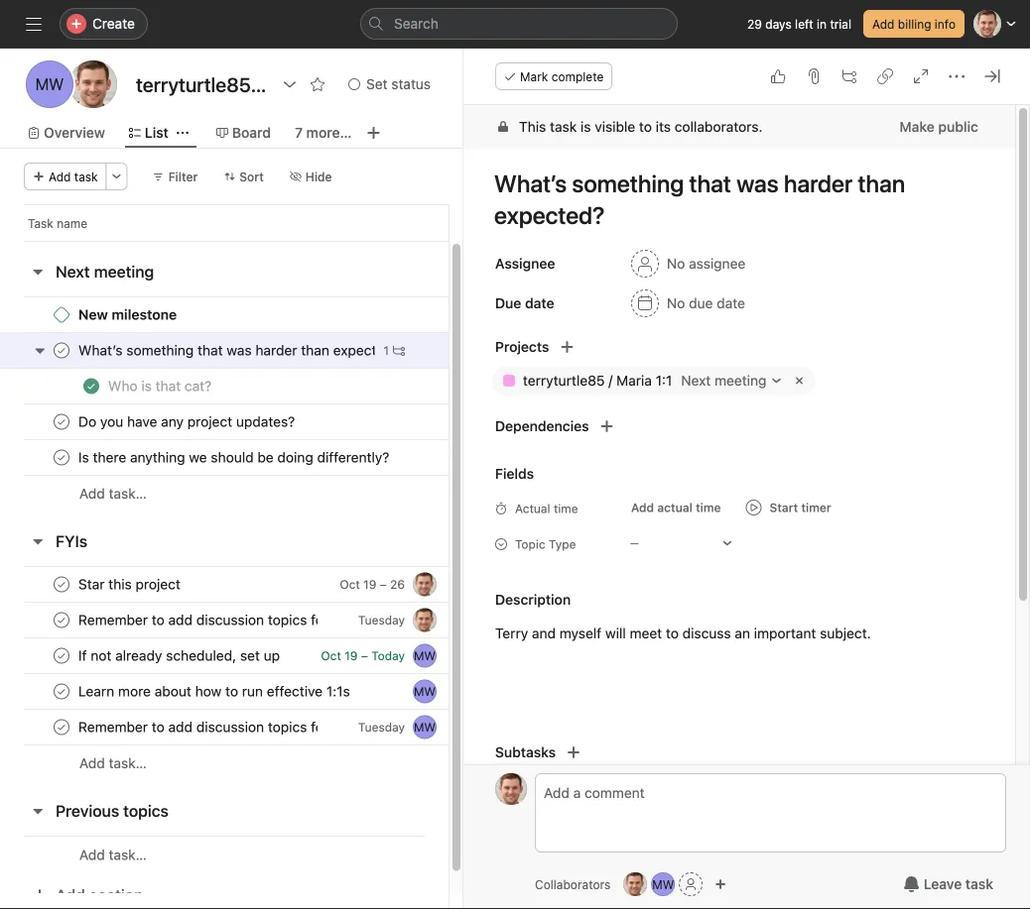 Task type: locate. For each thing, give the bounding box(es) containing it.
1 vertical spatial remember to add discussion topics for the next meeting text field
[[74, 718, 318, 738]]

show options image
[[282, 76, 298, 92]]

3 completed image from the top
[[50, 446, 73, 470]]

expand sidebar image
[[26, 16, 42, 32]]

collapse subtask list for the task what's something that was harder than expected? image
[[32, 343, 48, 359]]

time
[[696, 501, 721, 515], [554, 502, 578, 516]]

oct for oct 19 – today
[[321, 649, 341, 663]]

set status button
[[339, 70, 440, 98]]

row up mw row
[[0, 602, 522, 639]]

1 vertical spatial tuesday
[[358, 721, 405, 735]]

add task… button
[[79, 483, 147, 505], [79, 753, 147, 775], [79, 845, 147, 867]]

2 horizontal spatial task
[[965, 877, 993, 893]]

0 horizontal spatial next
[[56, 262, 90, 281]]

1 horizontal spatial –
[[380, 578, 387, 592]]

do you have any project updates? cell
[[0, 404, 450, 441]]

an
[[735, 626, 750, 642]]

1 add task… row from the top
[[0, 475, 522, 512]]

1 vertical spatial –
[[361, 649, 368, 663]]

hide button
[[281, 163, 341, 191]]

add task… down "previous topics"
[[79, 847, 147, 864]]

add to starred image
[[310, 76, 325, 92]]

1 collapse task list for this section image from the top
[[30, 264, 46, 280]]

and
[[532, 626, 556, 642]]

task inside 'button'
[[74, 170, 98, 184]]

0 vertical spatial task
[[550, 119, 577, 135]]

close details image
[[984, 68, 1000, 84]]

task right 'leave'
[[965, 877, 993, 893]]

1 vertical spatial remember to add discussion topics for the next meeting cell
[[0, 710, 450, 746]]

tt
[[84, 75, 103, 94], [417, 578, 432, 592], [417, 614, 432, 628], [504, 783, 519, 797], [628, 878, 643, 892]]

collaborators
[[535, 878, 611, 892]]

1 vertical spatial next meeting
[[681, 373, 767, 389]]

time inside 'dropdown button'
[[696, 501, 721, 515]]

0 vertical spatial task…
[[109, 486, 147, 502]]

1 horizontal spatial task
[[550, 119, 577, 135]]

1 horizontal spatial next
[[681, 373, 711, 389]]

1 horizontal spatial completed image
[[79, 375, 103, 398]]

completed checkbox inside star this project cell
[[50, 573, 73, 597]]

0 horizontal spatial task
[[74, 170, 98, 184]]

0 vertical spatial remember to add discussion topics for the next meeting cell
[[0, 602, 450, 639]]

this
[[519, 119, 546, 135]]

0 horizontal spatial meeting
[[94, 262, 154, 281]]

add inside add actual time 'dropdown button'
[[631, 501, 654, 515]]

to right meet
[[666, 626, 679, 642]]

visible
[[595, 119, 635, 135]]

task for leave
[[965, 877, 993, 893]]

0 vertical spatial add task… button
[[79, 483, 147, 505]]

tt inside the remember to add discussion topics for the next meeting cell
[[417, 614, 432, 628]]

1 no from the top
[[667, 256, 685, 272]]

0 vertical spatial add task…
[[79, 486, 147, 502]]

tuesday right move tasks between sections icon
[[358, 721, 405, 735]]

full screen image
[[913, 68, 929, 84]]

2 remember to add discussion topics for the next meeting text field from the top
[[74, 718, 318, 738]]

due date
[[495, 295, 554, 312]]

add subtask image
[[842, 68, 857, 84]]

2 completed checkbox from the top
[[50, 446, 73, 470]]

completed image for completed option within the what's something that was harder than expected? cell
[[50, 339, 73, 363]]

task… inside header fyis tree grid
[[109, 756, 147, 772]]

mw button inside "learn more about how to run effective 1:1s" cell
[[413, 680, 437, 704]]

0 vertical spatial tuesday
[[358, 614, 405, 628]]

this task is visible to its collaborators.
[[519, 119, 763, 135]]

next up completed milestone image
[[56, 262, 90, 281]]

mw inside what's something that was harder than expected? dialog
[[652, 878, 674, 892]]

1 vertical spatial oct
[[321, 649, 341, 663]]

completed checkbox inside what's something that was harder than expected? cell
[[50, 339, 73, 363]]

next right 1:1
[[681, 373, 711, 389]]

Remember to add discussion topics for the next meeting text field
[[74, 611, 318, 631], [74, 718, 318, 738]]

19 inside if not already scheduled, set up a recurring 1:1 meeting in your calendar cell
[[345, 649, 358, 663]]

tt button right 26
[[413, 573, 437, 597]]

completed checkbox for if not already scheduled, set up a recurring 1:1 meeting in your calendar text field
[[50, 645, 73, 668]]

subtasks
[[495, 745, 556, 761]]

–
[[380, 578, 387, 592], [361, 649, 368, 663]]

mark complete
[[520, 69, 604, 83]]

task… down the previous topics button
[[109, 847, 147, 864]]

topic type
[[515, 538, 576, 552]]

7 completed image from the top
[[50, 716, 73, 740]]

completed image for completed checkbox in the do you have any project updates? "cell"
[[50, 410, 73, 434]]

completed image inside do you have any project updates? "cell"
[[50, 410, 73, 434]]

tt up overview
[[84, 75, 103, 94]]

completed image inside is there anything we should be doing differently? cell
[[50, 446, 73, 470]]

tt button left "terry" on the bottom of page
[[413, 609, 437, 633]]

– left today at the bottom of page
[[361, 649, 368, 663]]

add inside header next meeting tree grid
[[79, 486, 105, 502]]

completed image inside "learn more about how to run effective 1:1s" cell
[[50, 680, 73, 704]]

terry and myself will meet to discuss an important subject.
[[495, 626, 871, 642]]

remember to add discussion topics for the next meeting cell
[[0, 602, 450, 639], [0, 710, 450, 746]]

Completed checkbox
[[50, 339, 73, 363], [79, 375, 103, 398], [50, 573, 73, 597], [50, 645, 73, 668], [50, 716, 73, 740]]

1 horizontal spatial 19
[[363, 578, 376, 592]]

tt button down 'subtasks' 'dropdown button'
[[495, 774, 527, 806]]

what's something that was harder than expected? cell
[[0, 332, 450, 369]]

0 vertical spatial collapse task list for this section image
[[30, 264, 46, 280]]

no left due
[[667, 295, 685, 312]]

tt left "terry" on the bottom of page
[[417, 614, 432, 628]]

completed checkbox inside "learn more about how to run effective 1:1s" cell
[[50, 680, 73, 704]]

hide
[[305, 170, 332, 184]]

next inside button
[[56, 262, 90, 281]]

tt right collaborators
[[628, 878, 643, 892]]

tab actions image
[[176, 127, 188, 139]]

29 days left in trial
[[747, 17, 851, 31]]

sort button
[[215, 163, 273, 191]]

remember to add discussion topics for the next meeting text field down learn more about how to run effective 1:1s text field at the bottom of page
[[74, 718, 318, 738]]

19 for – today
[[345, 649, 358, 663]]

collapse task list for this section image left fyis button
[[30, 534, 46, 550]]

6 completed image from the top
[[50, 680, 73, 704]]

1 vertical spatial task
[[74, 170, 98, 184]]

2 vertical spatial add task… row
[[0, 837, 522, 874]]

completed image inside star this project cell
[[50, 573, 73, 597]]

leave task
[[924, 877, 993, 893]]

task left the is
[[550, 119, 577, 135]]

add task… button down "previous topics"
[[79, 845, 147, 867]]

1 horizontal spatial meeting
[[715, 373, 767, 389]]

1 vertical spatial meeting
[[715, 373, 767, 389]]

attachments: add a file to this task, what's something that was harder than expected? image
[[806, 68, 822, 84]]

add for fyis's add task… button
[[79, 756, 105, 772]]

0 vertical spatial meeting
[[94, 262, 154, 281]]

add up fyis
[[79, 486, 105, 502]]

task inside button
[[965, 877, 993, 893]]

0 horizontal spatial 19
[[345, 649, 358, 663]]

0 vertical spatial remember to add discussion topics for the next meeting text field
[[74, 611, 318, 631]]

next meeting inside dropdown button
[[681, 373, 767, 389]]

add task… button up "previous topics"
[[79, 753, 147, 775]]

row up is there anything we should be doing differently? text box
[[0, 404, 522, 441]]

0 vertical spatial completed image
[[79, 375, 103, 398]]

4 completed image from the top
[[50, 573, 73, 597]]

board link
[[216, 122, 271, 144]]

no assignee button
[[622, 246, 755, 282]]

1 task… from the top
[[109, 486, 147, 502]]

19 left 26
[[363, 578, 376, 592]]

remember to add discussion topics for the next meeting text field for mw
[[74, 718, 318, 738]]

2 add task… row from the top
[[0, 745, 522, 782]]

oct inside if not already scheduled, set up a recurring 1:1 meeting in your calendar cell
[[321, 649, 341, 663]]

2 add task… button from the top
[[79, 753, 147, 775]]

task name
[[28, 216, 87, 230]]

completed checkbox inside do you have any project updates? "cell"
[[50, 410, 73, 434]]

remember to add discussion topics for the next meeting text field up if not already scheduled, set up a recurring 1:1 meeting in your calendar text field
[[74, 611, 318, 631]]

– for 26
[[380, 578, 387, 592]]

tt button inside the remember to add discussion topics for the next meeting cell
[[413, 609, 437, 633]]

add down previous at bottom
[[79, 847, 105, 864]]

tt button
[[413, 573, 437, 597], [413, 609, 437, 633], [495, 774, 527, 806], [623, 873, 647, 897]]

completed image
[[79, 375, 103, 398], [50, 645, 73, 668]]

row
[[24, 240, 449, 242], [0, 297, 522, 333], [0, 368, 522, 405], [0, 404, 522, 441], [0, 440, 522, 476], [0, 567, 522, 603], [0, 602, 522, 639], [0, 638, 522, 675], [0, 710, 522, 746]]

no left assignee
[[667, 256, 685, 272]]

learn more about how to run effective 1:1s cell
[[0, 674, 450, 711]]

row down what's something that was harder than expected? text box
[[0, 368, 522, 405]]

meeting inside dropdown button
[[715, 373, 767, 389]]

collapse task list for this section image down task
[[30, 264, 46, 280]]

1 vertical spatial no
[[667, 295, 685, 312]]

2 add task… from the top
[[79, 756, 147, 772]]

complete
[[551, 69, 604, 83]]

to left its
[[639, 119, 652, 135]]

add left billing
[[872, 17, 895, 31]]

1 vertical spatial task…
[[109, 756, 147, 772]]

add inside header fyis tree grid
[[79, 756, 105, 772]]

tt down 'subtasks' 'dropdown button'
[[504, 783, 519, 797]]

1 completed image from the top
[[50, 339, 73, 363]]

task… inside header next meeting tree grid
[[109, 486, 147, 502]]

2 vertical spatial task…
[[109, 847, 147, 864]]

7
[[295, 125, 303, 141]]

add for add task… button for next meeting
[[79, 486, 105, 502]]

add task… up fyis
[[79, 486, 147, 502]]

maria
[[616, 373, 652, 389]]

0 vertical spatial –
[[380, 578, 387, 592]]

tt right 26
[[417, 578, 432, 592]]

tt button inside star this project cell
[[413, 573, 437, 597]]

add to projects image
[[559, 339, 575, 355]]

0 horizontal spatial –
[[361, 649, 368, 663]]

2 tuesday from the top
[[358, 721, 405, 735]]

task…
[[109, 486, 147, 502], [109, 756, 147, 772], [109, 847, 147, 864]]

make public
[[900, 119, 978, 135]]

1 vertical spatial 19
[[345, 649, 358, 663]]

3 add task… from the top
[[79, 847, 147, 864]]

0 vertical spatial next
[[56, 262, 90, 281]]

set
[[366, 76, 388, 92]]

topics
[[123, 802, 169, 821]]

make
[[900, 119, 935, 135]]

1 tuesday from the top
[[358, 614, 405, 628]]

19 for – 26
[[363, 578, 376, 592]]

create button
[[60, 8, 148, 40]]

terryturtle85
[[523, 373, 605, 389]]

fields
[[495, 466, 534, 482]]

0 vertical spatial 19
[[363, 578, 376, 592]]

meeting up 'new milestone' text field
[[94, 262, 154, 281]]

0 vertical spatial to
[[639, 119, 652, 135]]

2 completed image from the top
[[50, 410, 73, 434]]

search list box
[[360, 8, 678, 40]]

create
[[92, 15, 135, 32]]

oct left today at the bottom of page
[[321, 649, 341, 663]]

0 vertical spatial oct
[[340, 578, 360, 592]]

task… up the previous topics button
[[109, 756, 147, 772]]

2 vertical spatial add task…
[[79, 847, 147, 864]]

– left 26
[[380, 578, 387, 592]]

0 horizontal spatial completed image
[[50, 645, 73, 668]]

collapse task list for this section image
[[30, 264, 46, 280], [30, 534, 46, 550]]

1 vertical spatial collapse task list for this section image
[[30, 534, 46, 550]]

mw inside "learn more about how to run effective 1:1s" cell
[[414, 685, 436, 699]]

2 task… from the top
[[109, 756, 147, 772]]

trial
[[830, 17, 851, 31]]

meeting
[[94, 262, 154, 281], [715, 373, 767, 389]]

1 completed checkbox from the top
[[50, 410, 73, 434]]

1 vertical spatial next
[[681, 373, 711, 389]]

will
[[605, 626, 626, 642]]

19 inside star this project cell
[[363, 578, 376, 592]]

copy task link image
[[877, 68, 893, 84]]

oct 19 – 26
[[340, 578, 405, 592]]

more actions for this task image
[[949, 68, 965, 84]]

1 horizontal spatial to
[[666, 626, 679, 642]]

Learn more about how to run effective 1:1s text field
[[74, 682, 356, 702]]

0 vertical spatial next meeting
[[56, 262, 154, 281]]

add down the "overview" 'link'
[[49, 170, 71, 184]]

add left actual
[[631, 501, 654, 515]]

next meeting right 1:1
[[681, 373, 767, 389]]

add task… inside header fyis tree grid
[[79, 756, 147, 772]]

mw
[[35, 75, 64, 94], [414, 649, 436, 663], [414, 685, 436, 699], [414, 721, 436, 735], [652, 878, 674, 892]]

completed checkbox for remember to add discussion topics for the next meeting text box corresponding to mw
[[50, 716, 73, 740]]

terry
[[495, 626, 528, 642]]

None text field
[[131, 66, 272, 102]]

meeting inside button
[[94, 262, 154, 281]]

2 collapse task list for this section image from the top
[[30, 534, 46, 550]]

2 no from the top
[[667, 295, 685, 312]]

1 horizontal spatial time
[[696, 501, 721, 515]]

—
[[630, 538, 639, 549]]

0 horizontal spatial to
[[639, 119, 652, 135]]

2 remember to add discussion topics for the next meeting cell from the top
[[0, 710, 450, 746]]

mw button
[[413, 645, 437, 668], [413, 680, 437, 704], [413, 716, 437, 740], [651, 873, 675, 897]]

tuesday for mw
[[358, 721, 405, 735]]

filter button
[[144, 163, 207, 191]]

If not already scheduled, set up a recurring 1:1 meeting in your calendar text field
[[74, 647, 281, 666]]

add task…
[[79, 486, 147, 502], [79, 756, 147, 772], [79, 847, 147, 864]]

task left more actions image
[[74, 170, 98, 184]]

1 vertical spatial add task… row
[[0, 745, 522, 782]]

completed checkbox inside if not already scheduled, set up a recurring 1:1 meeting in your calendar cell
[[50, 645, 73, 668]]

next meeting
[[56, 262, 154, 281], [681, 373, 767, 389]]

start
[[770, 501, 798, 515]]

– inside if not already scheduled, set up a recurring 1:1 meeting in your calendar cell
[[361, 649, 368, 663]]

remember to add discussion topics for the next meeting cell down learn more about how to run effective 1:1s text field at the bottom of page
[[0, 710, 450, 746]]

no due date button
[[622, 286, 754, 322]]

meeting left the remove image
[[715, 373, 767, 389]]

0 vertical spatial no
[[667, 256, 685, 272]]

tuesday up today at the bottom of page
[[358, 614, 405, 628]]

remember to add discussion topics for the next meeting cell up if not already scheduled, set up a recurring 1:1 meeting in your calendar text field
[[0, 602, 450, 639]]

5 completed image from the top
[[50, 609, 73, 633]]

1 remember to add discussion topics for the next meeting cell from the top
[[0, 602, 450, 639]]

type
[[549, 538, 576, 552]]

1 vertical spatial add task…
[[79, 756, 147, 772]]

task… for fyis
[[109, 756, 147, 772]]

1 remember to add discussion topics for the next meeting text field from the top
[[74, 611, 318, 631]]

add task… row
[[0, 475, 522, 512], [0, 745, 522, 782], [0, 837, 522, 874]]

mark
[[520, 69, 548, 83]]

1 horizontal spatial next meeting
[[681, 373, 767, 389]]

3 completed checkbox from the top
[[50, 609, 73, 633]]

main content
[[464, 105, 1015, 910]]

billing
[[898, 17, 931, 31]]

add task… button up fyis
[[79, 483, 147, 505]]

19 left today at the bottom of page
[[345, 649, 358, 663]]

1 button
[[380, 341, 409, 361]]

oct inside star this project cell
[[340, 578, 360, 592]]

row down who is that cat? cell
[[0, 440, 522, 476]]

completed checkbox inside is there anything we should be doing differently? cell
[[50, 446, 73, 470]]

completed checkbox for is there anything we should be doing differently? text box
[[50, 446, 73, 470]]

set status
[[366, 76, 431, 92]]

move tasks between sections image
[[330, 722, 342, 734]]

task… up 'star this project' text box
[[109, 486, 147, 502]]

Completed checkbox
[[50, 410, 73, 434], [50, 446, 73, 470], [50, 609, 73, 633], [50, 680, 73, 704]]

next meeting up 'new milestone' text field
[[56, 262, 154, 281]]

main content containing this task is visible to its collaborators.
[[464, 105, 1015, 910]]

to
[[639, 119, 652, 135], [666, 626, 679, 642]]

oct
[[340, 578, 360, 592], [321, 649, 341, 663]]

0 likes. click to like this task image
[[770, 68, 786, 84]]

26
[[390, 578, 405, 592]]

mw row
[[0, 674, 522, 711]]

task
[[550, 119, 577, 135], [74, 170, 98, 184], [965, 877, 993, 893]]

add task… up "previous topics"
[[79, 756, 147, 772]]

1 vertical spatial add task… button
[[79, 753, 147, 775]]

2 vertical spatial add task… button
[[79, 845, 147, 867]]

actual time
[[515, 502, 578, 516]]

topic
[[515, 538, 545, 552]]

1 add task… from the top
[[79, 486, 147, 502]]

add tab image
[[366, 125, 381, 141]]

oct left 26
[[340, 578, 360, 592]]

overview
[[44, 125, 105, 141]]

– inside star this project cell
[[380, 578, 387, 592]]

star this project cell
[[0, 567, 450, 603]]

task for this
[[550, 119, 577, 135]]

move tasks between sections image
[[417, 345, 429, 357]]

completed image
[[50, 339, 73, 363], [50, 410, 73, 434], [50, 446, 73, 470], [50, 573, 73, 597], [50, 609, 73, 633], [50, 680, 73, 704], [50, 716, 73, 740]]

add up previous at bottom
[[79, 756, 105, 772]]

completed checkbox for remember to add discussion topics for the next meeting text box for tt
[[50, 609, 73, 633]]

4 completed checkbox from the top
[[50, 680, 73, 704]]

0 vertical spatial add task… row
[[0, 475, 522, 512]]

add task… inside header next meeting tree grid
[[79, 486, 147, 502]]

collapse task list for this section image
[[30, 804, 46, 820]]

2 vertical spatial task
[[965, 877, 993, 893]]

1 vertical spatial completed image
[[50, 645, 73, 668]]

1 add task… button from the top
[[79, 483, 147, 505]]



Task type: vqa. For each thing, say whether or not it's contained in the screenshot.
Get to the left
no



Task type: describe. For each thing, give the bounding box(es) containing it.
who is that cat? cell
[[0, 368, 450, 405]]

completed checkbox for 'star this project' text box
[[50, 573, 73, 597]]

myself
[[560, 626, 602, 642]]

meet
[[630, 626, 662, 642]]

add task
[[49, 170, 98, 184]]

assignee
[[495, 256, 555, 272]]

completed image for completed option corresponding to remember to add discussion topics for the next meeting text box corresponding to mw
[[50, 716, 73, 740]]

add for 1st add task… button from the bottom
[[79, 847, 105, 864]]

completed image for completed option inside star this project cell
[[50, 573, 73, 597]]

completed image for remember to add discussion topics for the next meeting text box for tt completed checkbox
[[50, 609, 73, 633]]

date
[[717, 295, 745, 312]]

search button
[[360, 8, 678, 40]]

add inside add task 'button'
[[49, 170, 71, 184]]

add task… button for next meeting
[[79, 483, 147, 505]]

fyis
[[56, 532, 87, 551]]

new milestone cell
[[0, 297, 450, 333]]

row down sort dropdown button
[[24, 240, 449, 242]]

no for no due date
[[667, 295, 685, 312]]

left
[[795, 17, 813, 31]]

tt inside star this project cell
[[417, 578, 432, 592]]

remember to add discussion topics for the next meeting cell for row on top of mw row
[[0, 602, 450, 639]]

— button
[[622, 530, 741, 558]]

task… for next meeting
[[109, 486, 147, 502]]

– for today
[[361, 649, 368, 663]]

1:1
[[656, 373, 672, 389]]

1 row
[[0, 332, 522, 369]]

add billing info
[[872, 17, 956, 31]]

completed image for completed checkbox within is there anything we should be doing differently? cell
[[50, 446, 73, 470]]

completed checkbox inside who is that cat? cell
[[79, 375, 103, 398]]

important
[[754, 626, 816, 642]]

What's something that was harder than expected? text field
[[74, 341, 376, 361]]

1 vertical spatial to
[[666, 626, 679, 642]]

next meeting button
[[56, 254, 154, 290]]

no assignee
[[667, 256, 746, 272]]

board
[[232, 125, 271, 141]]

add actual time
[[631, 501, 721, 515]]

collapse task list for this section image for fyis
[[30, 534, 46, 550]]

add for add actual time 'dropdown button'
[[631, 501, 654, 515]]

name
[[57, 216, 87, 230]]

add task… row for next meeting
[[0, 475, 522, 512]]

Completed milestone checkbox
[[54, 307, 69, 323]]

Who is that cat? text field
[[104, 377, 218, 396]]

Do you have any project updates? text field
[[74, 412, 301, 432]]

list
[[145, 125, 169, 141]]

discuss
[[683, 626, 731, 642]]

completed image inside if not already scheduled, set up a recurring 1:1 meeting in your calendar cell
[[50, 645, 73, 668]]

collapse task list for this section image for next meeting
[[30, 264, 46, 280]]

more actions image
[[111, 171, 123, 183]]

if not already scheduled, set up a recurring 1:1 meeting in your calendar cell
[[0, 638, 450, 675]]

add task… button for fyis
[[79, 753, 147, 775]]

New milestone text field
[[74, 305, 183, 325]]

fields button
[[464, 458, 534, 490]]

mw inside if not already scheduled, set up a recurring 1:1 meeting in your calendar cell
[[414, 649, 436, 663]]

task name row
[[0, 204, 522, 241]]

overview link
[[28, 122, 105, 144]]

terryturtle85 / maria 1:1
[[523, 373, 672, 389]]

mw button inside if not already scheduled, set up a recurring 1:1 meeting in your calendar cell
[[413, 645, 437, 668]]

row down learn more about how to run effective 1:1s text field at the bottom of page
[[0, 710, 522, 746]]

3 task… from the top
[[109, 847, 147, 864]]

/
[[609, 373, 613, 389]]

remove image
[[791, 373, 807, 389]]

assignee
[[689, 256, 746, 272]]

leave
[[924, 877, 962, 893]]

add task… for fyis
[[79, 756, 147, 772]]

no for no assignee
[[667, 256, 685, 272]]

previous
[[56, 802, 119, 821]]

list link
[[129, 122, 169, 144]]

remember to add discussion topics for the next meeting cell for row underneath learn more about how to run effective 1:1s text field at the bottom of page
[[0, 710, 450, 746]]

in
[[817, 17, 827, 31]]

filter
[[168, 170, 198, 184]]

1
[[383, 344, 389, 358]]

collaborators.
[[675, 119, 763, 135]]

make public button
[[887, 109, 991, 145]]

projects button
[[464, 331, 549, 363]]

no due date
[[667, 295, 745, 312]]

info
[[935, 17, 956, 31]]

add billing info button
[[863, 10, 965, 38]]

fyis button
[[56, 524, 87, 560]]

0 horizontal spatial next meeting
[[56, 262, 154, 281]]

tuesday for tt
[[358, 614, 405, 628]]

what's something that was harder than expected? dialog
[[464, 49, 1030, 910]]

7 more… button
[[295, 122, 352, 144]]

task
[[28, 216, 53, 230]]

completed checkbox for learn more about how to run effective 1:1s text field at the bottom of page
[[50, 680, 73, 704]]

header next meeting tree grid
[[0, 297, 522, 512]]

is there anything we should be doing differently? cell
[[0, 440, 450, 476]]

main content inside what's something that was harder than expected? dialog
[[464, 105, 1015, 910]]

remember to add discussion topics for the next meeting text field for tt
[[74, 611, 318, 631]]

3 add task… button from the top
[[79, 845, 147, 867]]

actual
[[515, 502, 550, 516]]

completed milestone image
[[54, 307, 69, 323]]

add or remove collaborators image
[[715, 879, 727, 891]]

Task Name text field
[[481, 161, 991, 238]]

start timer button
[[738, 494, 839, 522]]

add task… for next meeting
[[79, 486, 147, 502]]

next inside dropdown button
[[681, 373, 711, 389]]

previous topics button
[[56, 794, 169, 830]]

subject.
[[820, 626, 871, 642]]

days
[[765, 17, 792, 31]]

completed image inside who is that cat? cell
[[79, 375, 103, 398]]

sort
[[239, 170, 264, 184]]

tt button right collaborators
[[623, 873, 647, 897]]

description
[[495, 592, 571, 608]]

leave task button
[[891, 867, 1006, 903]]

3 add task… row from the top
[[0, 837, 522, 874]]

start timer
[[770, 501, 831, 515]]

row up learn more about how to run effective 1:1s text field at the bottom of page
[[0, 638, 522, 675]]

header fyis tree grid
[[0, 567, 522, 782]]

dependencies
[[495, 418, 589, 435]]

row up if not already scheduled, set up a recurring 1:1 meeting in your calendar cell
[[0, 567, 522, 603]]

oct 19 – today
[[321, 649, 405, 663]]

row up what's something that was harder than expected? text box
[[0, 297, 522, 333]]

subtasks button
[[464, 737, 556, 769]]

7 more…
[[295, 125, 352, 141]]

add subtasks image
[[566, 745, 582, 761]]

29
[[747, 17, 762, 31]]

completed checkbox for 'do you have any project updates?' text field
[[50, 410, 73, 434]]

completed image for completed checkbox within the "learn more about how to run effective 1:1s" cell
[[50, 680, 73, 704]]

task for add
[[74, 170, 98, 184]]

is
[[581, 119, 591, 135]]

due
[[689, 295, 713, 312]]

add inside add billing info button
[[872, 17, 895, 31]]

its
[[656, 119, 671, 135]]

more…
[[306, 125, 352, 141]]

previous topics
[[56, 802, 169, 821]]

add task button
[[24, 163, 107, 191]]

actual
[[657, 501, 693, 515]]

0 horizontal spatial time
[[554, 502, 578, 516]]

today
[[371, 649, 405, 663]]

status
[[391, 76, 431, 92]]

oct for oct 19 – 26
[[340, 578, 360, 592]]

add dependencies image
[[599, 419, 615, 435]]

add actual time button
[[622, 494, 730, 522]]

Star this project text field
[[74, 575, 187, 595]]

timer
[[801, 501, 831, 515]]

next meeting button
[[676, 370, 787, 392]]

public
[[938, 119, 978, 135]]

search
[[394, 15, 439, 32]]

add task… row for fyis
[[0, 745, 522, 782]]

Is there anything we should be doing differently? text field
[[74, 448, 395, 468]]



